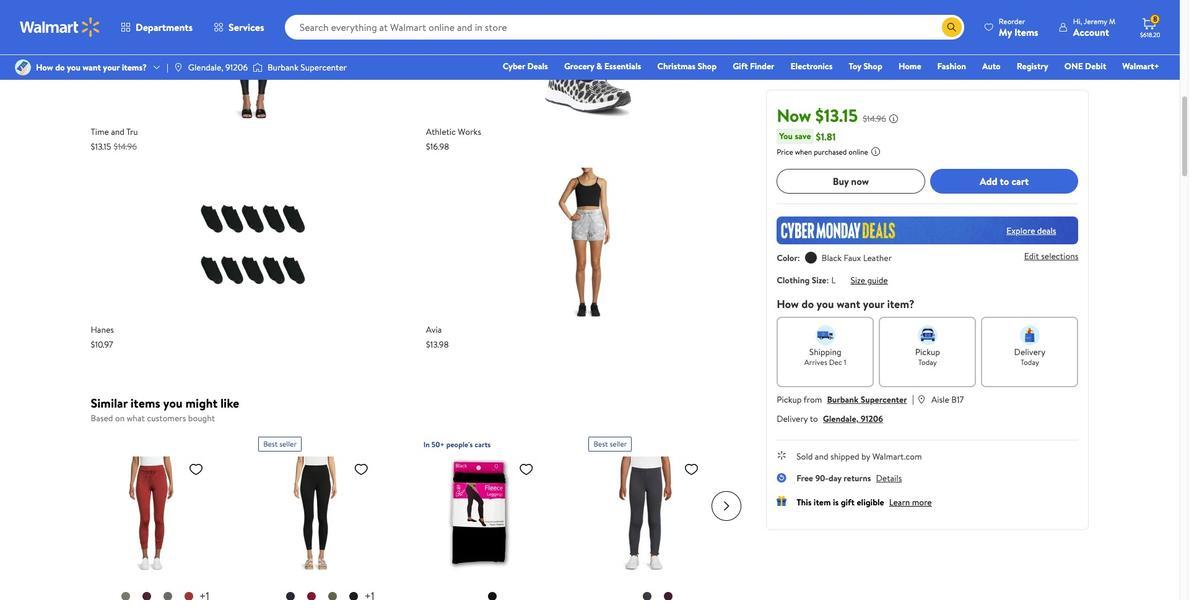 Task type: vqa. For each thing, say whether or not it's contained in the screenshot.
cute!
no



Task type: locate. For each thing, give the bounding box(es) containing it.
and left tru
[[111, 126, 124, 138]]

how for how do you want your item?
[[777, 297, 799, 312]]

 image down walmart image
[[15, 59, 31, 76]]

1 best seller from the left
[[263, 439, 297, 449]]

$13.15 down time
[[91, 141, 111, 153]]

$13.15 inside time and tru $13.15 $14.96
[[91, 141, 111, 153]]

do
[[55, 61, 65, 74], [801, 297, 814, 312]]

1 horizontal spatial supercenter
[[861, 394, 907, 406]]

best seller
[[263, 439, 297, 449], [594, 439, 627, 449]]

3 product group from the left
[[423, 432, 561, 601]]

gift finder
[[733, 60, 774, 72]]

0 horizontal spatial supercenter
[[301, 61, 347, 74]]

$14.96 left learn more about strikethrough prices icon
[[863, 113, 886, 125]]

0 horizontal spatial glendale,
[[188, 61, 223, 74]]

glendale, down services popup button
[[188, 61, 223, 74]]

list containing time and tru
[[86, 0, 756, 366]]

: up clothing
[[798, 252, 800, 264]]

shop right christmas
[[698, 60, 717, 72]]

delivery down intent image for delivery
[[1014, 346, 1046, 359]]

0 vertical spatial you
[[67, 61, 80, 74]]

time
[[91, 126, 109, 138]]

1 best from the left
[[263, 439, 278, 449]]

burbank down services popup button
[[268, 61, 298, 74]]

one debit link
[[1059, 59, 1112, 73]]

1 size from the left
[[812, 274, 826, 287]]

color :
[[777, 252, 800, 264]]

2 vertical spatial you
[[163, 395, 183, 412]]

0 horizontal spatial how
[[36, 61, 53, 74]]

electronics
[[791, 60, 833, 72]]

this item is gift eligible learn more
[[796, 497, 932, 509]]

0 horizontal spatial size
[[812, 274, 826, 287]]

do for how do you want your item?
[[801, 297, 814, 312]]

1 vertical spatial want
[[837, 297, 860, 312]]

best
[[263, 439, 278, 449], [594, 439, 608, 449]]

2 best from the left
[[594, 439, 608, 449]]

1 vertical spatial do
[[801, 297, 814, 312]]

Search search field
[[285, 15, 964, 40]]

time and tru women's high rise ankle knit leggings image
[[258, 457, 374, 572]]

based
[[91, 412, 113, 425]]

on the go! women's fleece leggings image
[[423, 457, 539, 572]]

toy shop link
[[843, 59, 888, 73]]

0 vertical spatial 91206
[[225, 61, 248, 74]]

0 horizontal spatial best
[[263, 439, 278, 449]]

shop for toy shop
[[863, 60, 882, 72]]

$13.15
[[815, 103, 858, 128], [91, 141, 111, 153]]

debit
[[1085, 60, 1106, 72]]

you up customers
[[163, 395, 183, 412]]

to inside button
[[1000, 175, 1009, 188]]

2 best seller from the left
[[594, 439, 627, 449]]

1 horizontal spatial  image
[[173, 63, 183, 72]]

1 horizontal spatial burbank
[[827, 394, 859, 406]]

1 vertical spatial glendale,
[[823, 413, 859, 425]]

today down intent image for pickup
[[918, 357, 937, 368]]

grocery & essentials link
[[559, 59, 647, 73]]

list item containing hanes
[[91, 168, 416, 351]]

glendale, down pickup from burbank supercenter | on the bottom
[[823, 413, 859, 425]]

your for items?
[[103, 61, 120, 74]]

0 vertical spatial :
[[798, 252, 800, 264]]

you down l
[[817, 297, 834, 312]]

learn
[[889, 497, 910, 509]]

1 shop from the left
[[698, 60, 717, 72]]

charcoal heather image
[[163, 592, 172, 601]]

2 today from the left
[[1021, 357, 1039, 368]]

rose wine image
[[307, 592, 317, 601]]

and inside time and tru $13.15 $14.96
[[111, 126, 124, 138]]

91206 down burbank supercenter button
[[861, 413, 883, 425]]

dark navy image
[[286, 592, 296, 601]]

available in additional 1 variant element right black soot image
[[364, 591, 375, 601]]

0 vertical spatial and
[[111, 126, 124, 138]]

today inside pickup today
[[918, 357, 937, 368]]

size left guide
[[851, 274, 865, 287]]

0 horizontal spatial delivery
[[777, 413, 808, 425]]

1 horizontal spatial $14.96
[[863, 113, 886, 125]]

this
[[796, 497, 812, 509]]

2 shop from the left
[[863, 60, 882, 72]]

available in additional 1 variant element
[[199, 591, 209, 601], [364, 591, 375, 601]]

2 horizontal spatial  image
[[253, 61, 263, 74]]

0 horizontal spatial your
[[103, 61, 120, 74]]

1 horizontal spatial glendale,
[[823, 413, 859, 425]]

available in additional 1 variant element right allspice icon
[[199, 591, 209, 601]]

2 size from the left
[[851, 274, 865, 287]]

 image
[[15, 59, 31, 76], [253, 61, 263, 74], [173, 63, 183, 72]]

1 horizontal spatial best seller
[[594, 439, 627, 449]]

1 vertical spatial :
[[826, 274, 829, 287]]

delivery
[[1014, 346, 1046, 359], [777, 413, 808, 425]]

1 horizontal spatial you
[[163, 395, 183, 412]]

cyber deals link
[[497, 59, 554, 73]]

0 horizontal spatial $13.15
[[91, 141, 111, 153]]

:
[[798, 252, 800, 264], [826, 274, 829, 287]]

one
[[1064, 60, 1083, 72]]

you save $1.81
[[779, 130, 836, 143]]

allspice image
[[184, 592, 194, 601]]

1 vertical spatial 91206
[[861, 413, 883, 425]]

1 horizontal spatial today
[[1021, 357, 1039, 368]]

today inside delivery today
[[1021, 357, 1039, 368]]

1 vertical spatial pickup
[[777, 394, 802, 406]]

no boundaries juniors tie-front leggings, sizes s-xxxl image
[[93, 457, 208, 572]]

0 vertical spatial delivery
[[1014, 346, 1046, 359]]

you inside the similar items you might like based on what customers bought
[[163, 395, 183, 412]]

returns
[[844, 473, 871, 485]]

1 vertical spatial how
[[777, 297, 799, 312]]

0 horizontal spatial to
[[810, 413, 818, 425]]

&
[[596, 60, 602, 72]]

search icon image
[[947, 22, 957, 32]]

like
[[220, 395, 239, 412]]

1 seller from the left
[[279, 439, 297, 449]]

pickup left from
[[777, 394, 802, 406]]

pickup today
[[915, 346, 940, 368]]

price
[[777, 147, 793, 157]]

1 horizontal spatial delivery
[[1014, 346, 1046, 359]]

item
[[814, 497, 831, 509]]

you
[[67, 61, 80, 74], [817, 297, 834, 312], [163, 395, 183, 412]]

1 horizontal spatial do
[[801, 297, 814, 312]]

grocery
[[564, 60, 594, 72]]

0 horizontal spatial you
[[67, 61, 80, 74]]

1 vertical spatial burbank
[[827, 394, 859, 406]]

1 vertical spatial and
[[815, 451, 828, 463]]

pickup inside pickup from burbank supercenter |
[[777, 394, 802, 406]]

christmas shop
[[657, 60, 717, 72]]

| left aisle
[[912, 393, 914, 406]]

burbank
[[268, 61, 298, 74], [827, 394, 859, 406]]

2 available in additional 1 variant element from the left
[[364, 591, 375, 601]]

edit selections
[[1024, 250, 1078, 263]]

0 horizontal spatial best seller
[[263, 439, 297, 449]]

list item
[[91, 0, 416, 153], [426, 0, 751, 153], [91, 168, 416, 351], [426, 168, 751, 351]]

account
[[1073, 25, 1109, 39]]

: left l
[[826, 274, 829, 287]]

deals
[[527, 60, 548, 72]]

today for pickup
[[918, 357, 937, 368]]

0 vertical spatial your
[[103, 61, 120, 74]]

want down size guide
[[837, 297, 860, 312]]

clothing size : l
[[777, 274, 836, 287]]

0 vertical spatial $13.15
[[815, 103, 858, 128]]

| right items? on the top of the page
[[167, 61, 168, 74]]

hi,
[[1073, 16, 1082, 26]]

2 seller from the left
[[610, 439, 627, 449]]

is
[[833, 497, 839, 509]]

reorder my items
[[999, 16, 1038, 39]]

image of item 1 image
[[91, 168, 416, 319]]

in 50+ people's carts
[[423, 439, 491, 450]]

and for shipped
[[815, 451, 828, 463]]

1 vertical spatial delivery
[[777, 413, 808, 425]]

1 horizontal spatial seller
[[610, 439, 627, 449]]

best seller for time and tru women's high rise ankle knit leggings image in the left of the page
[[263, 439, 297, 449]]

shop for christmas shop
[[698, 60, 717, 72]]

1 horizontal spatial your
[[863, 297, 884, 312]]

m
[[1109, 16, 1115, 26]]

works
[[458, 126, 481, 138]]

your
[[103, 61, 120, 74], [863, 297, 884, 312]]

1 vertical spatial $14.96
[[114, 141, 137, 153]]

1 horizontal spatial how
[[777, 297, 799, 312]]

$13.15 up $1.81
[[815, 103, 858, 128]]

1 horizontal spatial to
[[1000, 175, 1009, 188]]

pickup down intent image for pickup
[[915, 346, 940, 359]]

1 today from the left
[[918, 357, 937, 368]]

burbank up glendale, 91206 button
[[827, 394, 859, 406]]

1 horizontal spatial 91206
[[861, 413, 883, 425]]

0 horizontal spatial today
[[918, 357, 937, 368]]

image of item 0 image
[[91, 0, 416, 121]]

glendale,
[[188, 61, 223, 74], [823, 413, 859, 425]]

walmart.com
[[872, 451, 922, 463]]

add to favorites list, time and tru women's high rise ankle knit leggings image
[[354, 462, 369, 477]]

delivery to glendale, 91206
[[777, 413, 883, 425]]

when
[[795, 147, 812, 157]]

0 vertical spatial want
[[83, 61, 101, 74]]

athletic works $16.98
[[426, 126, 481, 153]]

how down clothing
[[777, 297, 799, 312]]

1 horizontal spatial pickup
[[915, 346, 940, 359]]

1 vertical spatial $13.15
[[91, 141, 111, 153]]

dec
[[829, 357, 842, 368]]

buy now button
[[777, 169, 925, 194]]

list
[[86, 0, 756, 366]]

1 product group from the left
[[93, 432, 231, 601]]

0 horizontal spatial pickup
[[777, 394, 802, 406]]

1 horizontal spatial available in additional 1 variant element
[[364, 591, 375, 601]]

|
[[167, 61, 168, 74], [912, 393, 914, 406]]

to down from
[[810, 413, 818, 425]]

christmas shop link
[[652, 59, 722, 73]]

cyber monday deals image
[[777, 217, 1078, 245]]

$14.96
[[863, 113, 886, 125], [114, 141, 137, 153]]

0 horizontal spatial want
[[83, 61, 101, 74]]

product group
[[93, 432, 231, 601], [258, 432, 396, 601], [423, 432, 561, 601], [589, 432, 726, 601]]

365 kids from garanimals girls graphic leggings, sizes 4-10 image
[[589, 457, 704, 572]]

$14.96 inside time and tru $13.15 $14.96
[[114, 141, 137, 153]]

0 horizontal spatial shop
[[698, 60, 717, 72]]

black faux leather
[[822, 252, 892, 264]]

you for similar items you might like based on what customers bought
[[163, 395, 183, 412]]

walmart+
[[1122, 60, 1159, 72]]

1 available in additional 1 variant element from the left
[[199, 591, 209, 601]]

1 vertical spatial your
[[863, 297, 884, 312]]

shipping arrives dec 1
[[804, 346, 846, 368]]

1 horizontal spatial best
[[594, 439, 608, 449]]

0 vertical spatial pickup
[[915, 346, 940, 359]]

your left items? on the top of the page
[[103, 61, 120, 74]]

want for items?
[[83, 61, 101, 74]]

do down clothing size : l
[[801, 297, 814, 312]]

how do you want your items?
[[36, 61, 147, 74]]

delivery down from
[[777, 413, 808, 425]]

available in additional 1 variant element for allspice icon
[[199, 591, 209, 601]]

0 vertical spatial |
[[167, 61, 168, 74]]

people's
[[446, 439, 473, 450]]

today down intent image for delivery
[[1021, 357, 1039, 368]]

seller for 2nd product group from the left
[[279, 439, 297, 449]]

 image left the glendale, 91206
[[173, 63, 183, 72]]

your down guide
[[863, 297, 884, 312]]

seller for first product group from right
[[610, 439, 627, 449]]

to
[[1000, 175, 1009, 188], [810, 413, 818, 425]]

0 horizontal spatial and
[[111, 126, 124, 138]]

aisle b17
[[931, 394, 964, 406]]

how for how do you want your items?
[[36, 61, 53, 74]]

want left items? on the top of the page
[[83, 61, 101, 74]]

0 vertical spatial how
[[36, 61, 53, 74]]

do down walmart image
[[55, 61, 65, 74]]

pickup for pickup from burbank supercenter |
[[777, 394, 802, 406]]

0 horizontal spatial do
[[55, 61, 65, 74]]

customers
[[147, 412, 186, 425]]

shop right "toy"
[[863, 60, 882, 72]]

0 horizontal spatial burbank
[[268, 61, 298, 74]]

from
[[804, 394, 822, 406]]

4 product group from the left
[[589, 432, 726, 601]]

add
[[980, 175, 997, 188]]

burbank supercenter button
[[827, 394, 907, 406]]

in
[[423, 439, 430, 450]]

1 horizontal spatial size
[[851, 274, 865, 287]]

1 vertical spatial supercenter
[[861, 394, 907, 406]]

1 horizontal spatial :
[[826, 274, 829, 287]]

save
[[795, 130, 811, 142]]

how down walmart image
[[36, 61, 53, 74]]

1 horizontal spatial shop
[[863, 60, 882, 72]]

 image right the glendale, 91206
[[253, 61, 263, 74]]

0 vertical spatial burbank
[[268, 61, 298, 74]]

0 horizontal spatial seller
[[279, 439, 297, 449]]

0 vertical spatial to
[[1000, 175, 1009, 188]]

1 vertical spatial to
[[810, 413, 818, 425]]

0 horizontal spatial  image
[[15, 59, 31, 76]]

1 horizontal spatial want
[[837, 297, 860, 312]]

0 horizontal spatial available in additional 1 variant element
[[199, 591, 209, 601]]

items?
[[122, 61, 147, 74]]

services button
[[203, 12, 275, 42]]

2 horizontal spatial you
[[817, 297, 834, 312]]

1 vertical spatial you
[[817, 297, 834, 312]]

and right sold
[[815, 451, 828, 463]]

91206
[[225, 61, 248, 74], [861, 413, 883, 425]]

1 horizontal spatial and
[[815, 451, 828, 463]]

0 horizontal spatial $14.96
[[114, 141, 137, 153]]

your for item?
[[863, 297, 884, 312]]

0 vertical spatial do
[[55, 61, 65, 74]]

list item containing athletic works
[[426, 0, 751, 153]]

registry link
[[1011, 59, 1054, 73]]

cyber
[[503, 60, 525, 72]]

learn more about strikethrough prices image
[[889, 114, 898, 124]]

2 product group from the left
[[258, 432, 396, 601]]

91206 down services popup button
[[225, 61, 248, 74]]

you down walmart image
[[67, 61, 80, 74]]

leather
[[863, 252, 892, 264]]

explore deals link
[[1002, 220, 1061, 242]]

learn more button
[[889, 497, 932, 509]]

add to favorites list, on the go! women's fleece leggings image
[[519, 462, 534, 477]]

today for delivery
[[1021, 357, 1039, 368]]

$16.98
[[426, 141, 449, 153]]

to left cart
[[1000, 175, 1009, 188]]

you for how do you want your items?
[[67, 61, 80, 74]]

item?
[[887, 297, 915, 312]]

1 vertical spatial |
[[912, 393, 914, 406]]

slate grey image
[[642, 592, 652, 601]]

size left l
[[812, 274, 826, 287]]

$14.96 down tru
[[114, 141, 137, 153]]



Task type: describe. For each thing, give the bounding box(es) containing it.
burbank inside pickup from burbank supercenter |
[[827, 394, 859, 406]]

want for item?
[[837, 297, 860, 312]]

midnight green image
[[120, 592, 130, 601]]

one debit
[[1064, 60, 1106, 72]]

explore deals
[[1007, 224, 1056, 237]]

add to favorites list, no boundaries juniors tie-front leggings, sizes s-xxxl image
[[189, 462, 203, 477]]

eligible
[[857, 497, 884, 509]]

50+
[[432, 439, 445, 450]]

shipped
[[830, 451, 859, 463]]

free
[[796, 473, 813, 485]]

1 horizontal spatial $13.15
[[815, 103, 858, 128]]

shipping
[[809, 346, 841, 359]]

faux
[[844, 252, 861, 264]]

0 vertical spatial supercenter
[[301, 61, 347, 74]]

now $13.15
[[777, 103, 858, 128]]

1 horizontal spatial |
[[912, 393, 914, 406]]

next slide for similar items you might like list image
[[712, 491, 741, 521]]

8
[[1153, 14, 1157, 24]]

clothing
[[777, 274, 810, 287]]

 image for how do you want your items?
[[15, 59, 31, 76]]

available in additional 1 variant element for black soot image
[[364, 591, 375, 601]]

grocery & essentials
[[564, 60, 641, 72]]

you for how do you want your item?
[[817, 297, 834, 312]]

list item containing avia
[[426, 168, 751, 351]]

$1.81
[[816, 130, 836, 143]]

cart
[[1011, 175, 1029, 188]]

do for how do you want your items?
[[55, 61, 65, 74]]

toy shop
[[849, 60, 882, 72]]

delivery for today
[[1014, 346, 1046, 359]]

gift
[[841, 497, 855, 509]]

to for delivery
[[810, 413, 818, 425]]

purchased
[[814, 147, 847, 157]]

0 horizontal spatial 91206
[[225, 61, 248, 74]]

crushed plum image
[[142, 592, 151, 601]]

black image
[[487, 592, 497, 601]]

supercenter inside pickup from burbank supercenter |
[[861, 394, 907, 406]]

fashion link
[[932, 59, 972, 73]]

0 horizontal spatial |
[[167, 61, 168, 74]]

departments button
[[110, 12, 203, 42]]

jeremy
[[1084, 16, 1107, 26]]

0 vertical spatial glendale,
[[188, 61, 223, 74]]

list item containing time and tru
[[91, 0, 416, 153]]

walmart image
[[20, 17, 100, 37]]

0 horizontal spatial :
[[798, 252, 800, 264]]

electronics link
[[785, 59, 838, 73]]

0 vertical spatial $14.96
[[863, 113, 886, 125]]

$13.98
[[426, 339, 449, 351]]

now
[[851, 175, 869, 188]]

$618.20
[[1140, 30, 1160, 39]]

black
[[822, 252, 842, 264]]

buy now
[[833, 175, 869, 188]]

bought
[[188, 412, 215, 425]]

add to cart
[[980, 175, 1029, 188]]

similar
[[91, 395, 128, 412]]

and for tru
[[111, 126, 124, 138]]

similar items you might like based on what customers bought
[[91, 395, 239, 425]]

sea turtle image
[[328, 592, 338, 601]]

gifting made easy image
[[777, 497, 787, 507]]

edit
[[1024, 250, 1039, 263]]

auto
[[982, 60, 1001, 72]]

price when purchased online
[[777, 147, 868, 157]]

hi, jeremy m account
[[1073, 16, 1115, 39]]

athletic
[[426, 126, 456, 138]]

image of item 2 image
[[426, 0, 751, 121]]

add to favorites list, 365 kids from garanimals girls graphic leggings, sizes 4-10 image
[[684, 462, 699, 477]]

what
[[127, 412, 145, 425]]

product group containing in 50+ people's carts
[[423, 432, 561, 601]]

 image for burbank supercenter
[[253, 61, 263, 74]]

intent image for delivery image
[[1020, 326, 1040, 346]]

gift finder link
[[727, 59, 780, 73]]

you
[[779, 130, 793, 142]]

hanes
[[91, 324, 114, 336]]

details button
[[876, 473, 902, 485]]

pickup for pickup today
[[915, 346, 940, 359]]

image of item 3 image
[[426, 168, 751, 319]]

deals
[[1037, 224, 1056, 237]]

departments
[[136, 20, 193, 34]]

best for 365 kids from garanimals girls graphic leggings, sizes 4-10 "image"
[[594, 439, 608, 449]]

time and tru $13.15 $14.96
[[91, 126, 138, 153]]

burbank supercenter
[[268, 61, 347, 74]]

home link
[[893, 59, 927, 73]]

home
[[899, 60, 921, 72]]

wine image
[[663, 592, 673, 601]]

my
[[999, 25, 1012, 39]]

items
[[1014, 25, 1038, 39]]

best seller for 365 kids from garanimals girls graphic leggings, sizes 4-10 "image"
[[594, 439, 627, 449]]

pickup from burbank supercenter |
[[777, 393, 914, 406]]

on
[[115, 412, 125, 425]]

free 90-day returns details
[[796, 473, 902, 485]]

black soot image
[[349, 592, 359, 601]]

intent image for pickup image
[[918, 326, 937, 346]]

fashion
[[937, 60, 966, 72]]

avia $13.98
[[426, 324, 449, 351]]

how do you want your item?
[[777, 297, 915, 312]]

edit selections button
[[1024, 250, 1078, 263]]

carts
[[475, 439, 491, 450]]

reorder
[[999, 16, 1025, 26]]

color
[[777, 252, 798, 264]]

Walmart Site-Wide search field
[[285, 15, 964, 40]]

1
[[844, 357, 846, 368]]

services
[[229, 20, 264, 34]]

best for time and tru women's high rise ankle knit leggings image in the left of the page
[[263, 439, 278, 449]]

glendale, 91206 button
[[823, 413, 883, 425]]

day
[[828, 473, 842, 485]]

arrives
[[804, 357, 827, 368]]

add to cart button
[[930, 169, 1078, 194]]

guide
[[867, 274, 888, 287]]

christmas
[[657, 60, 695, 72]]

 image for glendale, 91206
[[173, 63, 183, 72]]

delivery today
[[1014, 346, 1046, 368]]

to for add
[[1000, 175, 1009, 188]]

legal information image
[[871, 147, 881, 157]]

finder
[[750, 60, 774, 72]]

delivery for to
[[777, 413, 808, 425]]

essentials
[[604, 60, 641, 72]]

cyber deals
[[503, 60, 548, 72]]

online
[[849, 147, 868, 157]]

intent image for shipping image
[[815, 326, 835, 346]]

gift
[[733, 60, 748, 72]]



